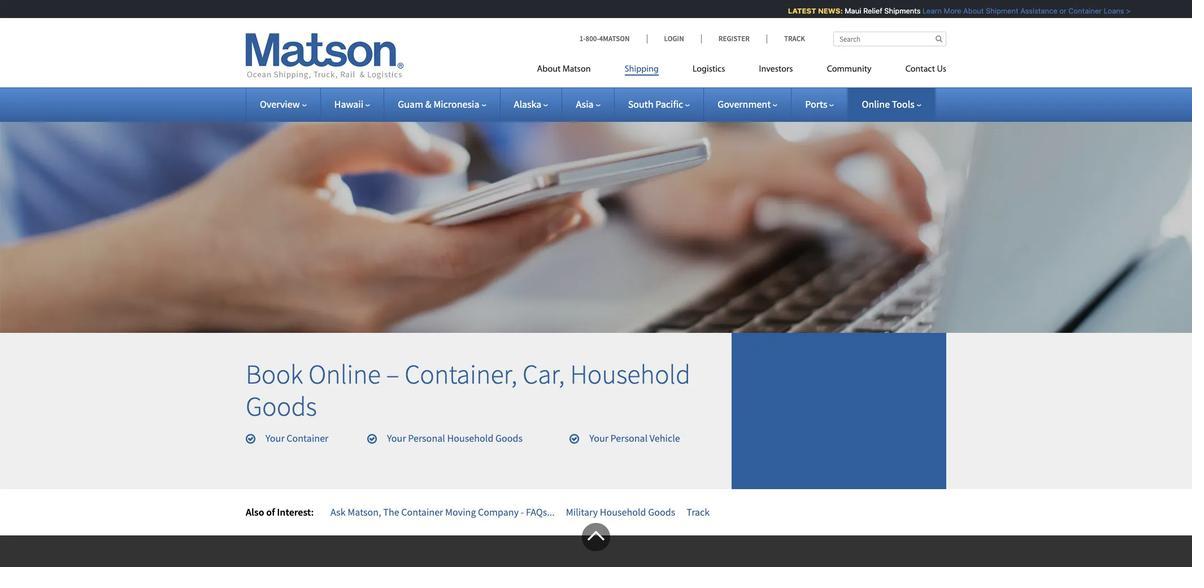 Task type: locate. For each thing, give the bounding box(es) containing it.
tools
[[892, 98, 915, 111]]

latest
[[783, 6, 812, 15]]

0 vertical spatial household
[[570, 357, 691, 391]]

the
[[383, 506, 399, 519]]

customer inputing information via laptop to matson's online tools. image
[[0, 104, 1192, 333]]

1 horizontal spatial online
[[862, 98, 890, 111]]

1 horizontal spatial your
[[387, 432, 406, 445]]

2 vertical spatial household
[[600, 506, 646, 519]]

your
[[266, 432, 285, 445], [387, 432, 406, 445], [590, 432, 609, 445]]

interest:
[[277, 506, 314, 519]]

0 horizontal spatial personal
[[408, 432, 445, 445]]

1 horizontal spatial about
[[959, 6, 979, 15]]

us
[[937, 65, 947, 74]]

register link
[[701, 34, 767, 44]]

2 personal from the left
[[611, 432, 648, 445]]

1-800-4matson link
[[580, 34, 647, 44]]

contact
[[906, 65, 935, 74]]

0 horizontal spatial track
[[687, 506, 710, 519]]

section
[[718, 333, 961, 490]]

1 personal from the left
[[408, 432, 445, 445]]

1 vertical spatial container
[[287, 432, 329, 445]]

container,
[[405, 357, 517, 391]]

personal
[[408, 432, 445, 445], [611, 432, 648, 445]]

1 vertical spatial online
[[309, 357, 381, 391]]

south pacific link
[[628, 98, 690, 111]]

0 vertical spatial container
[[1064, 6, 1097, 15]]

2 horizontal spatial container
[[1064, 6, 1097, 15]]

about inside top menu navigation
[[537, 65, 561, 74]]

personal for household
[[408, 432, 445, 445]]

or
[[1055, 6, 1062, 15]]

2 vertical spatial container
[[401, 506, 443, 519]]

of
[[266, 506, 275, 519]]

None search field
[[834, 32, 947, 46]]

footer
[[0, 524, 1192, 568]]

0 vertical spatial goods
[[246, 390, 317, 424]]

online tools link
[[862, 98, 922, 111]]

guam & micronesia link
[[398, 98, 486, 111]]

your for your personal household goods
[[387, 432, 406, 445]]

1 vertical spatial about
[[537, 65, 561, 74]]

online
[[862, 98, 890, 111], [309, 357, 381, 391]]

about
[[959, 6, 979, 15], [537, 65, 561, 74]]

overview link
[[260, 98, 307, 111]]

micronesia
[[434, 98, 480, 111]]

household inside book online – container, car, household goods
[[570, 357, 691, 391]]

–
[[386, 357, 399, 391]]

container
[[1064, 6, 1097, 15], [287, 432, 329, 445], [401, 506, 443, 519]]

online inside book online – container, car, household goods
[[309, 357, 381, 391]]

south pacific
[[628, 98, 683, 111]]

book
[[246, 357, 303, 391]]

book online – container, car, household goods
[[246, 357, 691, 424]]

0 horizontal spatial online
[[309, 357, 381, 391]]

about right more
[[959, 6, 979, 15]]

3 your from the left
[[590, 432, 609, 445]]

relief
[[859, 6, 878, 15]]

0 vertical spatial online
[[862, 98, 890, 111]]

0 vertical spatial track link
[[767, 34, 805, 44]]

online left "–"
[[309, 357, 381, 391]]

hawaii
[[334, 98, 363, 111]]

0 vertical spatial track
[[784, 34, 805, 44]]

government
[[718, 98, 771, 111]]

military
[[566, 506, 598, 519]]

4matson
[[599, 34, 630, 44]]

asia
[[576, 98, 594, 111]]

about matson link
[[537, 59, 608, 83]]

track link
[[767, 34, 805, 44], [687, 506, 710, 519]]

goods
[[246, 390, 317, 424], [496, 432, 523, 445], [648, 506, 676, 519]]

ask matson, the container moving company - faqs... link
[[331, 506, 555, 519]]

1 vertical spatial goods
[[496, 432, 523, 445]]

assistance
[[1016, 6, 1053, 15]]

about left the matson
[[537, 65, 561, 74]]

shipping link
[[608, 59, 676, 83]]

1 horizontal spatial track
[[784, 34, 805, 44]]

military household goods
[[566, 506, 676, 519]]

1 vertical spatial track link
[[687, 506, 710, 519]]

2 horizontal spatial your
[[590, 432, 609, 445]]

1 your from the left
[[266, 432, 285, 445]]

2 your from the left
[[387, 432, 406, 445]]

0 horizontal spatial container
[[287, 432, 329, 445]]

your container link
[[266, 432, 331, 445]]

online left tools
[[862, 98, 890, 111]]

government link
[[718, 98, 778, 111]]

top menu navigation
[[537, 59, 947, 83]]

your personal vehicle link
[[590, 432, 680, 445]]

0 horizontal spatial about
[[537, 65, 561, 74]]

south
[[628, 98, 654, 111]]

maui
[[840, 6, 857, 15]]

0 horizontal spatial goods
[[246, 390, 317, 424]]

1 horizontal spatial container
[[401, 506, 443, 519]]

goods inside book online – container, car, household goods
[[246, 390, 317, 424]]

shipment
[[981, 6, 1014, 15]]

login
[[664, 34, 684, 44]]

1 horizontal spatial personal
[[611, 432, 648, 445]]

car,
[[523, 357, 565, 391]]

your personal household goods link
[[387, 432, 525, 445]]

pacific
[[656, 98, 683, 111]]

alaska link
[[514, 98, 548, 111]]

2 horizontal spatial goods
[[648, 506, 676, 519]]

1 vertical spatial track
[[687, 506, 710, 519]]

track
[[784, 34, 805, 44], [687, 506, 710, 519]]

contact us
[[906, 65, 947, 74]]

0 horizontal spatial your
[[266, 432, 285, 445]]

&
[[425, 98, 432, 111]]

1 horizontal spatial goods
[[496, 432, 523, 445]]

household
[[570, 357, 691, 391], [447, 432, 494, 445], [600, 506, 646, 519]]

moving
[[445, 506, 476, 519]]

ports link
[[805, 98, 834, 111]]



Task type: vqa. For each thing, say whether or not it's contained in the screenshot.
your container
yes



Task type: describe. For each thing, give the bounding box(es) containing it.
contact us link
[[889, 59, 947, 83]]

your for your container
[[266, 432, 285, 445]]

matson,
[[348, 506, 381, 519]]

track for the 'track' link to the right
[[784, 34, 805, 44]]

login link
[[647, 34, 701, 44]]

your personal vehicle
[[590, 432, 680, 445]]

learn
[[918, 6, 937, 15]]

1 vertical spatial household
[[447, 432, 494, 445]]

-
[[521, 506, 524, 519]]

also
[[246, 506, 264, 519]]

investors
[[759, 65, 793, 74]]

latest news: maui relief shipments learn more about shipment assistance or container loans >
[[783, 6, 1126, 15]]

alaska
[[514, 98, 542, 111]]

your personal household goods
[[387, 432, 525, 445]]

register
[[719, 34, 750, 44]]

vehicle
[[650, 432, 680, 445]]

search image
[[936, 35, 943, 42]]

about matson
[[537, 65, 591, 74]]

1-800-4matson
[[580, 34, 630, 44]]

faqs...
[[526, 506, 555, 519]]

loans
[[1099, 6, 1120, 15]]

Search search field
[[834, 32, 947, 46]]

shipments
[[880, 6, 916, 15]]

your for your personal vehicle
[[590, 432, 609, 445]]

community
[[827, 65, 872, 74]]

hawaii link
[[334, 98, 370, 111]]

backtop image
[[582, 524, 610, 552]]

guam
[[398, 98, 423, 111]]

asia link
[[576, 98, 601, 111]]

2 vertical spatial goods
[[648, 506, 676, 519]]

personal for vehicle
[[611, 432, 648, 445]]

online tools
[[862, 98, 915, 111]]

shipping
[[625, 65, 659, 74]]

1 horizontal spatial track link
[[767, 34, 805, 44]]

ports
[[805, 98, 828, 111]]

>
[[1122, 6, 1126, 15]]

investors link
[[742, 59, 810, 83]]

ask
[[331, 506, 346, 519]]

also of interest:
[[246, 506, 314, 519]]

ask matson, the container moving company - faqs...
[[331, 506, 555, 519]]

0 horizontal spatial track link
[[687, 506, 710, 519]]

community link
[[810, 59, 889, 83]]

news:
[[813, 6, 838, 15]]

guam & micronesia
[[398, 98, 480, 111]]

0 vertical spatial about
[[959, 6, 979, 15]]

1-
[[580, 34, 586, 44]]

learn more about shipment assistance or container loans > link
[[918, 6, 1126, 15]]

company
[[478, 506, 519, 519]]

logistics link
[[676, 59, 742, 83]]

military household goods link
[[566, 506, 676, 519]]

blue matson logo with ocean, shipping, truck, rail and logistics written beneath it. image
[[246, 33, 404, 80]]

800-
[[586, 34, 599, 44]]

logistics
[[693, 65, 725, 74]]

more
[[939, 6, 957, 15]]

your container
[[266, 432, 331, 445]]

overview
[[260, 98, 300, 111]]

matson
[[563, 65, 591, 74]]

track for the 'track' link to the left
[[687, 506, 710, 519]]



